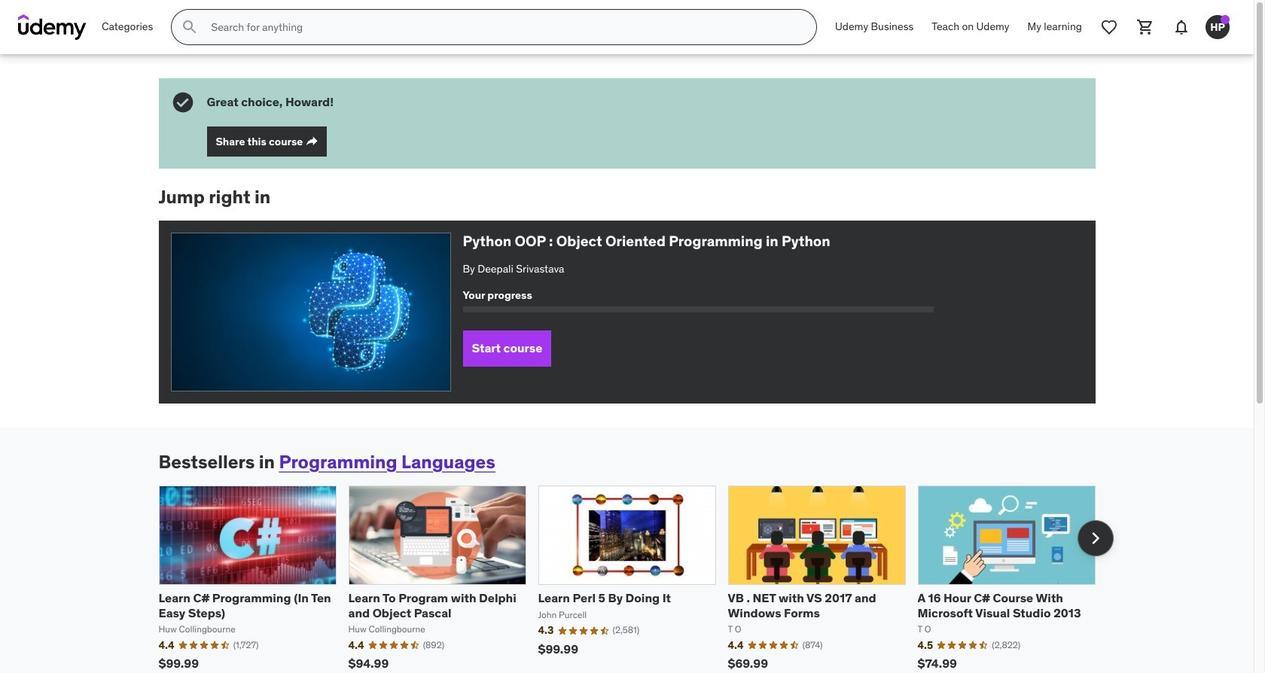 Task type: describe. For each thing, give the bounding box(es) containing it.
next image
[[1084, 527, 1108, 551]]

carousel element
[[159, 486, 1114, 674]]

Search for anything text field
[[208, 14, 799, 40]]

shopping cart with 0 items image
[[1137, 18, 1155, 36]]

submit search image
[[181, 18, 199, 36]]

wishlist image
[[1101, 18, 1119, 36]]



Task type: locate. For each thing, give the bounding box(es) containing it.
notifications image
[[1173, 18, 1191, 36]]

you have alerts image
[[1221, 15, 1230, 24]]

xsmall image
[[306, 136, 318, 148]]

udemy image
[[18, 14, 87, 40]]



Task type: vqa. For each thing, say whether or not it's contained in the screenshot.
Notifications image
yes



